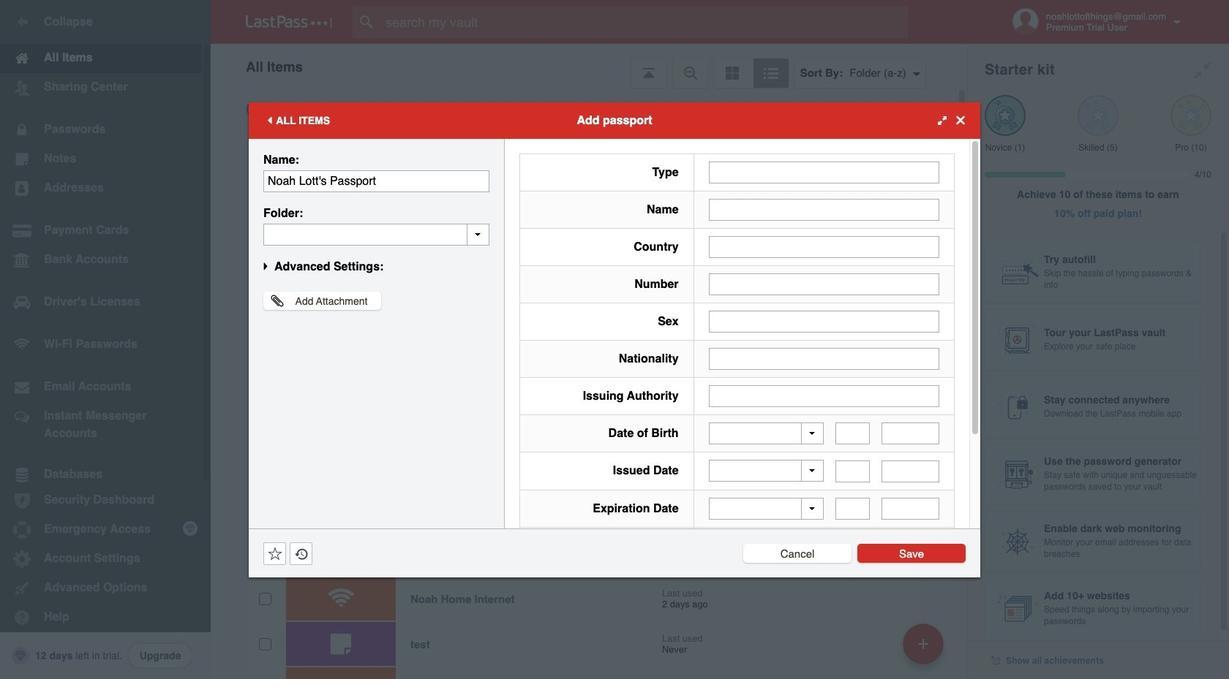 Task type: vqa. For each thing, say whether or not it's contained in the screenshot.
text field
yes



Task type: describe. For each thing, give the bounding box(es) containing it.
vault options navigation
[[211, 44, 967, 88]]

lastpass image
[[246, 15, 332, 29]]

new item image
[[918, 639, 929, 649]]

Search search field
[[353, 6, 937, 38]]

search my vault text field
[[353, 6, 937, 38]]



Task type: locate. For each thing, give the bounding box(es) containing it.
None text field
[[709, 236, 939, 258], [836, 461, 870, 483], [836, 498, 870, 520], [882, 498, 939, 520], [709, 236, 939, 258], [836, 461, 870, 483], [836, 498, 870, 520], [882, 498, 939, 520]]

main navigation navigation
[[0, 0, 211, 680]]

None text field
[[709, 161, 939, 183], [263, 170, 489, 192], [709, 199, 939, 221], [263, 224, 489, 245], [709, 273, 939, 295], [709, 311, 939, 333], [709, 348, 939, 370], [709, 385, 939, 407], [836, 423, 870, 445], [882, 423, 939, 445], [882, 461, 939, 483], [709, 161, 939, 183], [263, 170, 489, 192], [709, 199, 939, 221], [263, 224, 489, 245], [709, 273, 939, 295], [709, 311, 939, 333], [709, 348, 939, 370], [709, 385, 939, 407], [836, 423, 870, 445], [882, 423, 939, 445], [882, 461, 939, 483]]

dialog
[[249, 102, 980, 634]]

new item navigation
[[898, 620, 953, 680]]



